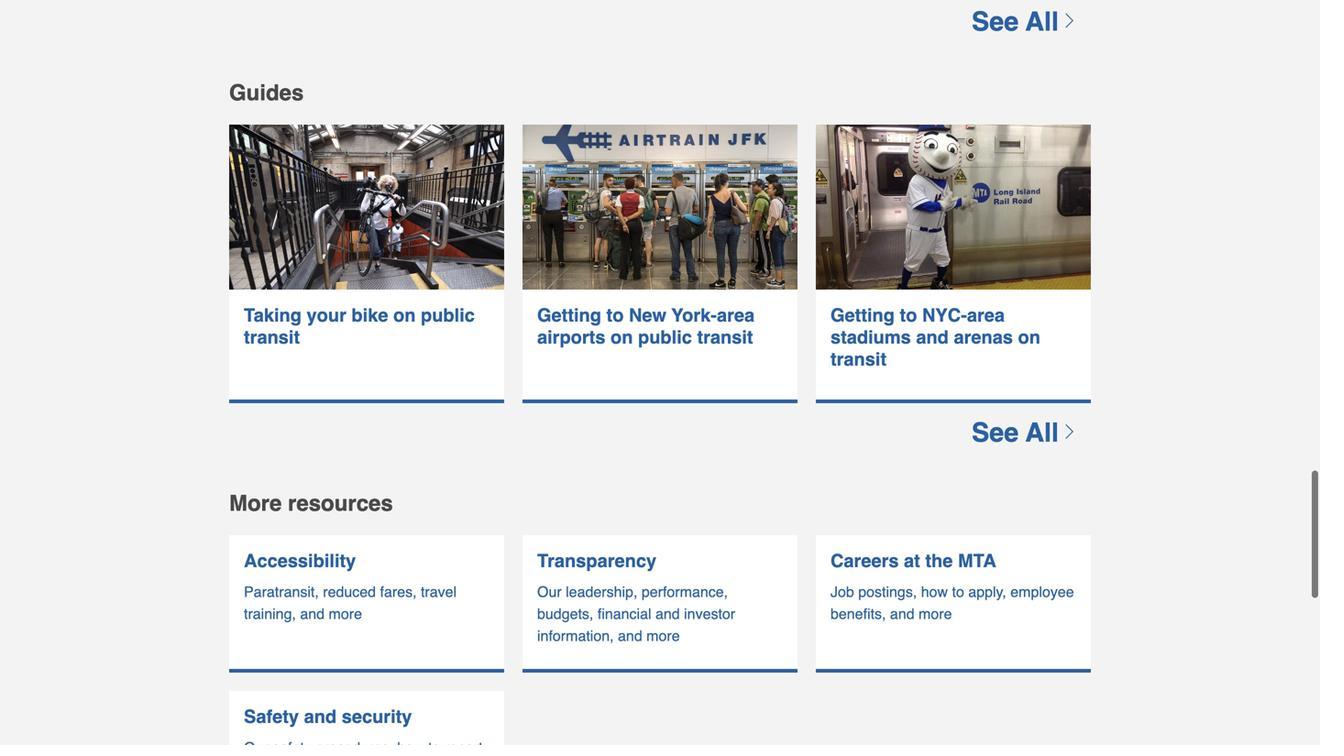 Task type: describe. For each thing, give the bounding box(es) containing it.
financial
[[598, 606, 652, 623]]

fares,
[[380, 584, 417, 601]]

reduced
[[323, 584, 376, 601]]

benefits,
[[831, 606, 887, 623]]

job postings, how to apply, employee benefits, and more
[[831, 584, 1075, 623]]

getting to nyc-area stadiums and arenas on transit
[[831, 305, 1041, 370]]

at
[[905, 551, 921, 572]]

accessibility
[[244, 551, 356, 572]]

york-
[[672, 305, 717, 326]]

getting for getting to new york-area airports on public transit
[[538, 305, 602, 326]]

employee
[[1011, 584, 1075, 601]]

investor
[[684, 606, 736, 623]]

more
[[229, 491, 282, 517]]

1 see from the top
[[972, 7, 1019, 37]]

guides
[[229, 80, 304, 105]]

careers
[[831, 551, 899, 572]]

to for and
[[900, 305, 918, 326]]

security
[[342, 707, 412, 728]]

more inside our leadership, performance, budgets, financial and investor information, and more
[[647, 628, 680, 645]]

getting to nyc-area stadiums and arenas on transit link
[[816, 125, 1092, 400]]

training,
[[244, 606, 296, 623]]

postings,
[[859, 584, 918, 601]]

careers at the mta
[[831, 551, 997, 572]]

2 see from the top
[[972, 418, 1019, 448]]

nyc-
[[923, 305, 968, 326]]

transit for getting to new york-area airports on public transit
[[698, 327, 754, 348]]

stadiums
[[831, 327, 912, 348]]

more inside 'paratransit, reduced fares, travel training, and more'
[[329, 606, 362, 623]]

and inside 'paratransit, reduced fares, travel training, and more'
[[300, 606, 325, 623]]

information,
[[538, 628, 614, 645]]

on inside getting to nyc-area stadiums and arenas on transit
[[1019, 327, 1041, 348]]

and inside job postings, how to apply, employee benefits, and more
[[891, 606, 915, 623]]

safety and security link
[[229, 692, 505, 746]]

transparency
[[538, 551, 657, 572]]

taking your bike on public transit
[[244, 305, 475, 348]]

transit inside taking your bike on public transit
[[244, 327, 300, 348]]

2 see all link from the top
[[972, 418, 1060, 448]]

and right safety
[[304, 707, 337, 728]]

more resources
[[229, 491, 393, 517]]

job
[[831, 584, 855, 601]]

area inside getting to new york-area airports on public transit
[[717, 305, 755, 326]]



Task type: locate. For each thing, give the bounding box(es) containing it.
and down financial
[[618, 628, 643, 645]]

0 vertical spatial public
[[421, 305, 475, 326]]

to inside getting to new york-area airports on public transit
[[607, 305, 624, 326]]

taking
[[244, 305, 302, 326]]

area inside getting to nyc-area stadiums and arenas on transit
[[968, 305, 1005, 326]]

2 area from the left
[[968, 305, 1005, 326]]

getting up airports
[[538, 305, 602, 326]]

see all
[[972, 7, 1060, 37], [972, 418, 1060, 448]]

our leadership, performance, budgets, financial and investor information, and more
[[538, 584, 736, 645]]

travel
[[421, 584, 457, 601]]

more down how
[[919, 606, 953, 623]]

getting
[[538, 305, 602, 326], [831, 305, 895, 326]]

to
[[607, 305, 624, 326], [900, 305, 918, 326], [953, 584, 965, 601]]

2 all from the top
[[1026, 418, 1060, 448]]

paratransit, reduced fares, travel training, and more
[[244, 584, 457, 623]]

0 vertical spatial see
[[972, 7, 1019, 37]]

transit
[[244, 327, 300, 348], [698, 327, 754, 348], [831, 349, 887, 370]]

1 horizontal spatial more
[[647, 628, 680, 645]]

paratransit,
[[244, 584, 319, 601]]

1 getting from the left
[[538, 305, 602, 326]]

to left nyc-
[[900, 305, 918, 326]]

on down new
[[611, 327, 633, 348]]

transit for getting to nyc-area stadiums and arenas on transit
[[831, 349, 887, 370]]

1 all from the top
[[1026, 7, 1060, 37]]

bike
[[352, 305, 388, 326]]

2 see all from the top
[[972, 418, 1060, 448]]

and
[[917, 327, 949, 348], [300, 606, 325, 623], [656, 606, 680, 623], [891, 606, 915, 623], [618, 628, 643, 645], [304, 707, 337, 728]]

on
[[394, 305, 416, 326], [611, 327, 633, 348], [1019, 327, 1041, 348]]

0 horizontal spatial getting
[[538, 305, 602, 326]]

airports
[[538, 327, 606, 348]]

1 see all from the top
[[972, 7, 1060, 37]]

transit down york-
[[698, 327, 754, 348]]

to inside getting to nyc-area stadiums and arenas on transit
[[900, 305, 918, 326]]

1 horizontal spatial transit
[[698, 327, 754, 348]]

transit down taking
[[244, 327, 300, 348]]

0 vertical spatial see all link
[[972, 7, 1060, 37]]

public right bike
[[421, 305, 475, 326]]

more inside job postings, how to apply, employee benefits, and more
[[919, 606, 953, 623]]

1 horizontal spatial public
[[638, 327, 692, 348]]

to left new
[[607, 305, 624, 326]]

1 area from the left
[[717, 305, 755, 326]]

getting to new york-area airports on public transit
[[538, 305, 755, 348]]

1 horizontal spatial area
[[968, 305, 1005, 326]]

2 getting from the left
[[831, 305, 895, 326]]

1 horizontal spatial to
[[900, 305, 918, 326]]

0 horizontal spatial to
[[607, 305, 624, 326]]

safety
[[244, 707, 299, 728]]

0 vertical spatial see all
[[972, 7, 1060, 37]]

more
[[329, 606, 362, 623], [919, 606, 953, 623], [647, 628, 680, 645]]

1 vertical spatial see all
[[972, 418, 1060, 448]]

on inside taking your bike on public transit
[[394, 305, 416, 326]]

area up arenas
[[968, 305, 1005, 326]]

and down nyc-
[[917, 327, 949, 348]]

on inside getting to new york-area airports on public transit
[[611, 327, 633, 348]]

0 horizontal spatial more
[[329, 606, 362, 623]]

1 see all link from the top
[[972, 7, 1060, 37]]

see
[[972, 7, 1019, 37], [972, 418, 1019, 448]]

1 vertical spatial see all link
[[972, 418, 1060, 448]]

getting inside getting to nyc-area stadiums and arenas on transit
[[831, 305, 895, 326]]

0 horizontal spatial area
[[717, 305, 755, 326]]

and down postings,
[[891, 606, 915, 623]]

and down performance,
[[656, 606, 680, 623]]

how
[[922, 584, 949, 601]]

2 horizontal spatial to
[[953, 584, 965, 601]]

1 horizontal spatial getting
[[831, 305, 895, 326]]

on right bike
[[394, 305, 416, 326]]

1 horizontal spatial on
[[611, 327, 633, 348]]

more down financial
[[647, 628, 680, 645]]

arenas
[[954, 327, 1014, 348]]

safety and security
[[244, 707, 412, 728]]

1 vertical spatial see
[[972, 418, 1019, 448]]

2 horizontal spatial on
[[1019, 327, 1041, 348]]

public
[[421, 305, 475, 326], [638, 327, 692, 348]]

getting up stadiums
[[831, 305, 895, 326]]

0 vertical spatial all
[[1026, 7, 1060, 37]]

more down reduced
[[329, 606, 362, 623]]

0 horizontal spatial on
[[394, 305, 416, 326]]

public inside getting to new york-area airports on public transit
[[638, 327, 692, 348]]

to inside job postings, how to apply, employee benefits, and more
[[953, 584, 965, 601]]

0 horizontal spatial transit
[[244, 327, 300, 348]]

apply,
[[969, 584, 1007, 601]]

and inside getting to nyc-area stadiums and arenas on transit
[[917, 327, 949, 348]]

our
[[538, 584, 562, 601]]

public inside taking your bike on public transit
[[421, 305, 475, 326]]

transit down stadiums
[[831, 349, 887, 370]]

your
[[307, 305, 347, 326]]

2 horizontal spatial transit
[[831, 349, 887, 370]]

mta
[[959, 551, 997, 572]]

public down new
[[638, 327, 692, 348]]

resources
[[288, 491, 393, 517]]

taking your bike on public transit link
[[229, 125, 505, 400]]

leadership,
[[566, 584, 638, 601]]

transit inside getting to new york-area airports on public transit
[[698, 327, 754, 348]]

2 horizontal spatial more
[[919, 606, 953, 623]]

getting for getting to nyc-area stadiums and arenas on transit
[[831, 305, 895, 326]]

to for airports
[[607, 305, 624, 326]]

1 vertical spatial public
[[638, 327, 692, 348]]

all
[[1026, 7, 1060, 37], [1026, 418, 1060, 448]]

area right new
[[717, 305, 755, 326]]

and down paratransit,
[[300, 606, 325, 623]]

transit inside getting to nyc-area stadiums and arenas on transit
[[831, 349, 887, 370]]

to right how
[[953, 584, 965, 601]]

the
[[926, 551, 953, 572]]

see all link
[[972, 7, 1060, 37], [972, 418, 1060, 448]]

getting inside getting to new york-area airports on public transit
[[538, 305, 602, 326]]

budgets,
[[538, 606, 594, 623]]

on right arenas
[[1019, 327, 1041, 348]]

performance,
[[642, 584, 728, 601]]

0 horizontal spatial public
[[421, 305, 475, 326]]

new
[[629, 305, 667, 326]]

1 vertical spatial all
[[1026, 418, 1060, 448]]

area
[[717, 305, 755, 326], [968, 305, 1005, 326]]

getting to new york-area airports on public transit link
[[523, 125, 798, 400]]



Task type: vqa. For each thing, say whether or not it's contained in the screenshot.
first See All from the bottom of the page
yes



